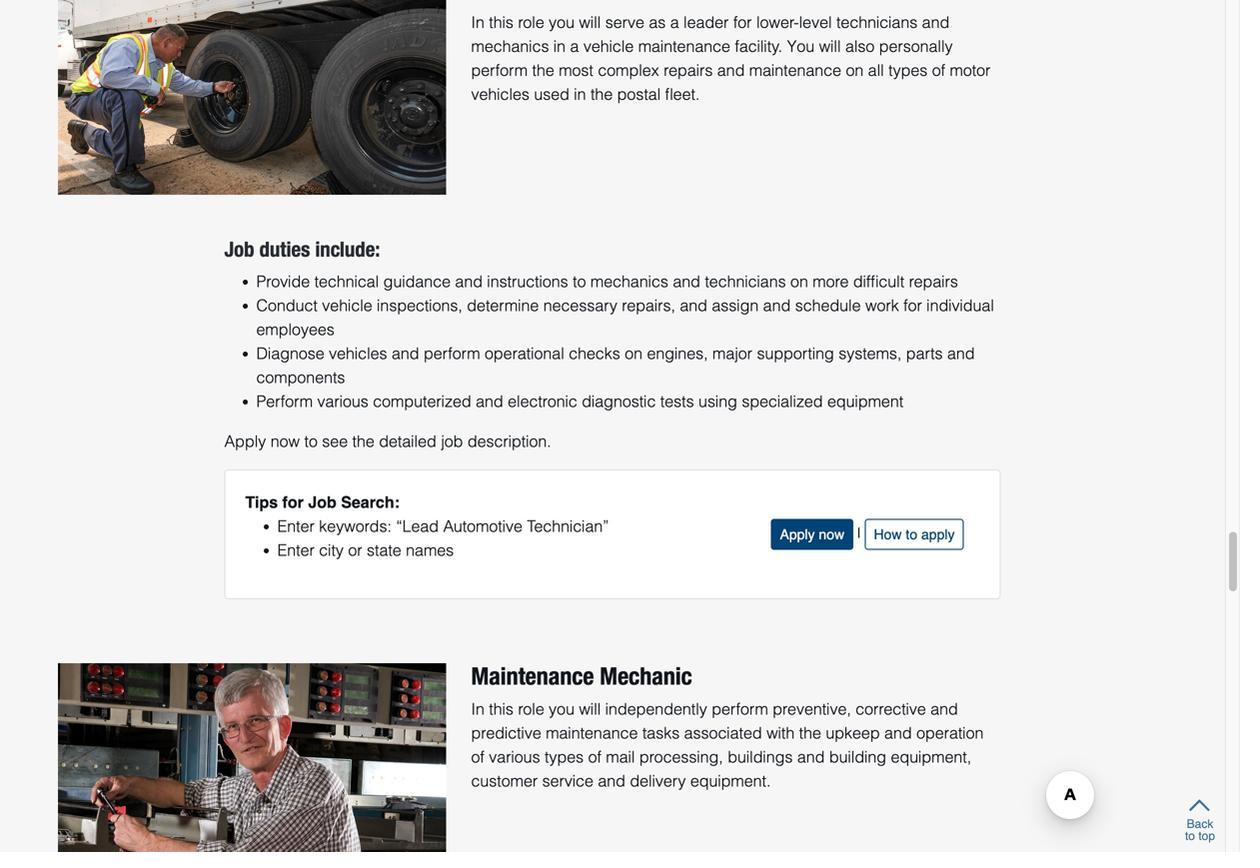 Task type: describe. For each thing, give the bounding box(es) containing it.
engines,
[[647, 344, 708, 363]]

mechanics inside the provide technical guidance and instructions to mechanics and technicians on more difficult repairs conduct vehicle inspections, determine necessary repairs, and assign and schedule work for individual employees diagnose vehicles and perform operational checks on engines, major supporting systems, parts and components perform various computerized and electronic diagnostic tests using specialized equipment
[[590, 272, 668, 291]]

and up repairs,
[[673, 272, 700, 291]]

and down facility.
[[717, 61, 745, 79]]

repairs,
[[622, 296, 675, 315]]

and up determine at the top left of page
[[455, 272, 483, 291]]

individual
[[926, 296, 994, 315]]

how
[[874, 526, 902, 542]]

with
[[766, 724, 795, 743]]

city
[[319, 541, 344, 559]]

buildings
[[728, 748, 793, 767]]

an usps maintenance mechanic sit front of machine, holding a tool. image
[[58, 663, 446, 852]]

and up 'description.'
[[476, 392, 503, 410]]

computerized
[[373, 392, 471, 410]]

"lead
[[396, 517, 439, 535]]

automotive
[[443, 517, 523, 535]]

now for |
[[819, 526, 844, 542]]

1 enter from the top
[[277, 517, 315, 535]]

electronic
[[508, 392, 577, 410]]

0 vertical spatial a
[[670, 13, 679, 31]]

technical
[[314, 272, 379, 291]]

various inside maintenance mechanic in this role you will independently perform preventive, corrective and predictive maintenance tasks associated with the upkeep and operation of various types of mail processing, buildings and building equipment, customer service and delivery equipment.
[[489, 748, 540, 767]]

duties
[[259, 237, 310, 261]]

repairs inside the provide technical guidance and instructions to mechanics and technicians on more difficult repairs conduct vehicle inspections, determine necessary repairs, and assign and schedule work for individual employees diagnose vehicles and perform operational checks on engines, major supporting systems, parts and components perform various computerized and electronic diagnostic tests using specialized equipment
[[909, 272, 958, 291]]

equipment.
[[690, 772, 771, 791]]

processing,
[[639, 748, 723, 767]]

search:
[[341, 493, 400, 511]]

and right the assign
[[763, 296, 791, 315]]

apply
[[921, 526, 955, 542]]

all
[[868, 61, 884, 79]]

1 vertical spatial a
[[570, 37, 579, 55]]

technician"
[[527, 517, 609, 535]]

equipment,
[[891, 748, 971, 767]]

description.
[[468, 432, 551, 450]]

checks
[[569, 344, 620, 363]]

see
[[322, 432, 348, 450]]

vehicle inside in this role you will serve as a leader for lower-level technicians and mechanics in a vehicle maintenance facility. you will also personally perform the most complex repairs and maintenance on all types of motor vehicles used in the postal fleet.
[[583, 37, 634, 55]]

predictive
[[471, 724, 541, 743]]

facility.
[[735, 37, 783, 55]]

to inside back to top
[[1185, 829, 1195, 843]]

1 horizontal spatial of
[[588, 748, 601, 767]]

building
[[829, 748, 886, 767]]

0 horizontal spatial in
[[553, 37, 566, 55]]

instructions
[[487, 272, 568, 291]]

the inside maintenance mechanic in this role you will independently perform preventive, corrective and predictive maintenance tasks associated with the upkeep and operation of various types of mail processing, buildings and building equipment, customer service and delivery equipment.
[[799, 724, 821, 743]]

service
[[542, 772, 593, 791]]

tasks
[[642, 724, 680, 743]]

back to top
[[1185, 817, 1215, 843]]

you inside in this role you will serve as a leader for lower-level technicians and mechanics in a vehicle maintenance facility. you will also personally perform the most complex repairs and maintenance on all types of motor vehicles used in the postal fleet.
[[549, 13, 575, 31]]

conduct
[[256, 296, 318, 315]]

role inside in this role you will serve as a leader for lower-level technicians and mechanics in a vehicle maintenance facility. you will also personally perform the most complex repairs and maintenance on all types of motor vehicles used in the postal fleet.
[[518, 13, 544, 31]]

repairs inside in this role you will serve as a leader for lower-level technicians and mechanics in a vehicle maintenance facility. you will also personally perform the most complex repairs and maintenance on all types of motor vehicles used in the postal fleet.
[[664, 61, 713, 79]]

operational
[[485, 344, 564, 363]]

and left the building
[[797, 748, 825, 767]]

delivery
[[630, 772, 686, 791]]

perform inside maintenance mechanic in this role you will independently perform preventive, corrective and predictive maintenance tasks associated with the upkeep and operation of various types of mail processing, buildings and building equipment, customer service and delivery equipment.
[[712, 700, 768, 719]]

role inside maintenance mechanic in this role you will independently perform preventive, corrective and predictive maintenance tasks associated with the upkeep and operation of various types of mail processing, buildings and building equipment, customer service and delivery equipment.
[[518, 700, 544, 719]]

or
[[348, 541, 362, 559]]

you
[[787, 37, 815, 55]]

now for to
[[271, 432, 300, 450]]

components
[[256, 368, 345, 387]]

mechanic
[[600, 662, 692, 690]]

diagnose
[[256, 344, 324, 363]]

associated
[[684, 724, 762, 743]]

0 horizontal spatial of
[[471, 748, 484, 767]]

0 vertical spatial will
[[579, 13, 601, 31]]

detailed
[[379, 432, 436, 450]]

motor
[[950, 61, 991, 79]]

assign
[[712, 296, 759, 315]]

apply now to see the detailed job description.
[[224, 432, 551, 450]]

maintenance
[[471, 662, 594, 690]]

tips for job search: enter keywords: "lead automotive technician" enter city or state names
[[245, 493, 609, 559]]

this inside in this role you will serve as a leader for lower-level technicians and mechanics in a vehicle maintenance facility. you will also personally perform the most complex repairs and maintenance on all types of motor vehicles used in the postal fleet.
[[489, 13, 514, 31]]

complex
[[598, 61, 659, 79]]

and up operation
[[931, 700, 958, 719]]

perform inside the provide technical guidance and instructions to mechanics and technicians on more difficult repairs conduct vehicle inspections, determine necessary repairs, and assign and schedule work for individual employees diagnose vehicles and perform operational checks on engines, major supporting systems, parts and components perform various computerized and electronic diagnostic tests using specialized equipment
[[424, 344, 480, 363]]

you inside maintenance mechanic in this role you will independently perform preventive, corrective and predictive maintenance tasks associated with the upkeep and operation of various types of mail processing, buildings and building equipment, customer service and delivery equipment.
[[549, 700, 575, 719]]

and right parts
[[947, 344, 975, 363]]

customer
[[471, 772, 538, 791]]

most
[[559, 61, 593, 79]]

technicians inside in this role you will serve as a leader for lower-level technicians and mechanics in a vehicle maintenance facility. you will also personally perform the most complex repairs and maintenance on all types of motor vehicles used in the postal fleet.
[[836, 13, 918, 31]]

a lead usps automotive technician standing in front of an autoshop, holding a tool. image
[[58, 0, 446, 195]]

vehicles inside the provide technical guidance and instructions to mechanics and technicians on more difficult repairs conduct vehicle inspections, determine necessary repairs, and assign and schedule work for individual employees diagnose vehicles and perform operational checks on engines, major supporting systems, parts and components perform various computerized and electronic diagnostic tests using specialized equipment
[[329, 344, 387, 363]]

perform inside in this role you will serve as a leader for lower-level technicians and mechanics in a vehicle maintenance facility. you will also personally perform the most complex repairs and maintenance on all types of motor vehicles used in the postal fleet.
[[471, 61, 528, 79]]

1 horizontal spatial on
[[790, 272, 808, 291]]

job duties include:
[[224, 237, 380, 261]]

back
[[1187, 817, 1213, 831]]

of inside in this role you will serve as a leader for lower-level technicians and mechanics in a vehicle maintenance facility. you will also personally perform the most complex repairs and maintenance on all types of motor vehicles used in the postal fleet.
[[932, 61, 945, 79]]

|
[[857, 525, 861, 541]]

mail
[[606, 748, 635, 767]]

more
[[813, 272, 849, 291]]

vehicle inside the provide technical guidance and instructions to mechanics and technicians on more difficult repairs conduct vehicle inspections, determine necessary repairs, and assign and schedule work for individual employees diagnose vehicles and perform operational checks on engines, major supporting systems, parts and components perform various computerized and electronic diagnostic tests using specialized equipment
[[322, 296, 372, 315]]

operation
[[916, 724, 984, 743]]

for inside the provide technical guidance and instructions to mechanics and technicians on more difficult repairs conduct vehicle inspections, determine necessary repairs, and assign and schedule work for individual employees diagnose vehicles and perform operational checks on engines, major supporting systems, parts and components perform various computerized and electronic diagnostic tests using specialized equipment
[[904, 296, 922, 315]]

top
[[1198, 829, 1215, 843]]

perform
[[256, 392, 313, 410]]

2 enter from the top
[[277, 541, 315, 559]]

corrective
[[856, 700, 926, 719]]

to inside the provide technical guidance and instructions to mechanics and technicians on more difficult repairs conduct vehicle inspections, determine necessary repairs, and assign and schedule work for individual employees diagnose vehicles and perform operational checks on engines, major supporting systems, parts and components perform various computerized and electronic diagnostic tests using specialized equipment
[[573, 272, 586, 291]]

provide technical guidance and instructions to mechanics and technicians on more difficult repairs conduct vehicle inspections, determine necessary repairs, and assign and schedule work for individual employees diagnose vehicles and perform operational checks on engines, major supporting systems, parts and components perform various computerized and electronic diagnostic tests using specialized equipment
[[256, 272, 994, 410]]

the up used
[[532, 61, 554, 79]]

used
[[534, 85, 570, 103]]

to inside apply now | how to apply
[[906, 526, 917, 542]]

also
[[845, 37, 875, 55]]

preventive,
[[773, 700, 851, 719]]

specialized
[[742, 392, 823, 410]]

supporting
[[757, 344, 834, 363]]



Task type: locate. For each thing, give the bounding box(es) containing it.
1 horizontal spatial mechanics
[[590, 272, 668, 291]]

apply inside apply now | how to apply
[[780, 526, 815, 542]]

will
[[579, 13, 601, 31], [819, 37, 841, 55], [579, 700, 601, 719]]

0 horizontal spatial on
[[625, 344, 643, 363]]

inspections,
[[377, 296, 462, 315]]

enter
[[277, 517, 315, 535], [277, 541, 315, 559]]

systems,
[[839, 344, 902, 363]]

on
[[846, 61, 864, 79], [790, 272, 808, 291], [625, 344, 643, 363]]

perform up "computerized"
[[424, 344, 480, 363]]

leader
[[684, 13, 729, 31]]

will inside maintenance mechanic in this role you will independently perform preventive, corrective and predictive maintenance tasks associated with the upkeep and operation of various types of mail processing, buildings and building equipment, customer service and delivery equipment.
[[579, 700, 601, 719]]

you
[[549, 13, 575, 31], [549, 700, 575, 719]]

0 vertical spatial apply
[[224, 432, 266, 450]]

on left more
[[790, 272, 808, 291]]

apply down perform
[[224, 432, 266, 450]]

0 vertical spatial various
[[317, 392, 369, 410]]

the
[[532, 61, 554, 79], [591, 85, 613, 103], [352, 432, 375, 450], [799, 724, 821, 743]]

1 horizontal spatial various
[[489, 748, 540, 767]]

2 vertical spatial perform
[[712, 700, 768, 719]]

and
[[922, 13, 950, 31], [717, 61, 745, 79], [455, 272, 483, 291], [673, 272, 700, 291], [680, 296, 707, 315], [763, 296, 791, 315], [392, 344, 419, 363], [947, 344, 975, 363], [476, 392, 503, 410], [931, 700, 958, 719], [884, 724, 912, 743], [797, 748, 825, 767], [598, 772, 625, 791]]

and down corrective
[[884, 724, 912, 743]]

a up most
[[570, 37, 579, 55]]

as
[[649, 13, 666, 31]]

2 vertical spatial maintenance
[[546, 724, 638, 743]]

2 vertical spatial on
[[625, 344, 643, 363]]

for inside tips for job search: enter keywords: "lead automotive technician" enter city or state names
[[282, 493, 304, 511]]

tips
[[245, 493, 278, 511]]

1 vertical spatial technicians
[[705, 272, 786, 291]]

1 vertical spatial now
[[819, 526, 844, 542]]

1 horizontal spatial types
[[888, 61, 928, 79]]

vehicles left used
[[471, 85, 530, 103]]

and down 'inspections,'
[[392, 344, 419, 363]]

maintenance
[[638, 37, 730, 55], [749, 61, 841, 79], [546, 724, 638, 743]]

vehicle down serve
[[583, 37, 634, 55]]

vehicle
[[583, 37, 634, 55], [322, 296, 372, 315]]

1 vertical spatial will
[[819, 37, 841, 55]]

keywords:
[[319, 517, 392, 535]]

and down mail
[[598, 772, 625, 791]]

will down 'level'
[[819, 37, 841, 55]]

repairs up individual
[[909, 272, 958, 291]]

maintenance down leader
[[638, 37, 730, 55]]

for right tips at the bottom left
[[282, 493, 304, 511]]

2 vertical spatial for
[[282, 493, 304, 511]]

types inside maintenance mechanic in this role you will independently perform preventive, corrective and predictive maintenance tasks associated with the upkeep and operation of various types of mail processing, buildings and building equipment, customer service and delivery equipment.
[[545, 748, 584, 767]]

2 horizontal spatial of
[[932, 61, 945, 79]]

perform
[[471, 61, 528, 79], [424, 344, 480, 363], [712, 700, 768, 719]]

guidance
[[383, 272, 451, 291]]

now inside apply now | how to apply
[[819, 526, 844, 542]]

job
[[441, 432, 463, 450]]

1 vertical spatial in
[[574, 85, 586, 103]]

diagnostic
[[582, 392, 656, 410]]

mechanics up used
[[471, 37, 549, 55]]

difficult
[[853, 272, 905, 291]]

enter down tips at the bottom left
[[277, 517, 315, 535]]

0 horizontal spatial repairs
[[664, 61, 713, 79]]

maintenance down you
[[749, 61, 841, 79]]

0 vertical spatial technicians
[[836, 13, 918, 31]]

0 vertical spatial job
[[224, 237, 254, 261]]

will down mechanic
[[579, 700, 601, 719]]

role
[[518, 13, 544, 31], [518, 700, 544, 719]]

1 in from the top
[[471, 13, 484, 31]]

for up facility.
[[733, 13, 752, 31]]

1 vertical spatial vehicles
[[329, 344, 387, 363]]

fleet.
[[665, 85, 700, 103]]

a right as
[[670, 13, 679, 31]]

mechanics inside in this role you will serve as a leader for lower-level technicians and mechanics in a vehicle maintenance facility. you will also personally perform the most complex repairs and maintenance on all types of motor vehicles used in the postal fleet.
[[471, 37, 549, 55]]

0 horizontal spatial for
[[282, 493, 304, 511]]

parts
[[906, 344, 943, 363]]

0 vertical spatial mechanics
[[471, 37, 549, 55]]

repairs up fleet.
[[664, 61, 713, 79]]

this
[[489, 13, 514, 31], [489, 700, 514, 719]]

and up 'personally'
[[922, 13, 950, 31]]

role down maintenance
[[518, 700, 544, 719]]

job up keywords: at left bottom
[[308, 493, 337, 511]]

0 horizontal spatial mechanics
[[471, 37, 549, 55]]

perform up associated
[[712, 700, 768, 719]]

0 vertical spatial vehicles
[[471, 85, 530, 103]]

lower-
[[756, 13, 799, 31]]

2 horizontal spatial on
[[846, 61, 864, 79]]

of left motor
[[932, 61, 945, 79]]

the down most
[[591, 85, 613, 103]]

0 vertical spatial now
[[271, 432, 300, 450]]

provide
[[256, 272, 310, 291]]

1 horizontal spatial in
[[574, 85, 586, 103]]

1 horizontal spatial for
[[733, 13, 752, 31]]

and left the assign
[[680, 296, 707, 315]]

independently
[[605, 700, 707, 719]]

include:
[[315, 237, 380, 261]]

1 horizontal spatial apply
[[780, 526, 815, 542]]

in this role you will serve as a leader for lower-level technicians and mechanics in a vehicle maintenance facility. you will also personally perform the most complex repairs and maintenance on all types of motor vehicles used in the postal fleet.
[[471, 13, 991, 103]]

1 vertical spatial various
[[489, 748, 540, 767]]

1 vertical spatial you
[[549, 700, 575, 719]]

how to apply link
[[865, 519, 964, 550]]

to up necessary
[[573, 272, 586, 291]]

0 horizontal spatial various
[[317, 392, 369, 410]]

now
[[271, 432, 300, 450], [819, 526, 844, 542]]

0 vertical spatial for
[[733, 13, 752, 31]]

personally
[[879, 37, 953, 55]]

0 horizontal spatial a
[[570, 37, 579, 55]]

1 vertical spatial vehicle
[[322, 296, 372, 315]]

types inside in this role you will serve as a leader for lower-level technicians and mechanics in a vehicle maintenance facility. you will also personally perform the most complex repairs and maintenance on all types of motor vehicles used in the postal fleet.
[[888, 61, 928, 79]]

0 vertical spatial you
[[549, 13, 575, 31]]

now down perform
[[271, 432, 300, 450]]

state
[[367, 541, 401, 559]]

upkeep
[[826, 724, 880, 743]]

using
[[699, 392, 737, 410]]

1 vertical spatial apply
[[780, 526, 815, 542]]

equipment
[[827, 392, 903, 410]]

technicians inside the provide technical guidance and instructions to mechanics and technicians on more difficult repairs conduct vehicle inspections, determine necessary repairs, and assign and schedule work for individual employees diagnose vehicles and perform operational checks on engines, major supporting systems, parts and components perform various computerized and electronic diagnostic tests using specialized equipment
[[705, 272, 786, 291]]

job left duties
[[224, 237, 254, 261]]

on inside in this role you will serve as a leader for lower-level technicians and mechanics in a vehicle maintenance facility. you will also personally perform the most complex repairs and maintenance on all types of motor vehicles used in the postal fleet.
[[846, 61, 864, 79]]

this inside maintenance mechanic in this role you will independently perform preventive, corrective and predictive maintenance tasks associated with the upkeep and operation of various types of mail processing, buildings and building equipment, customer service and delivery equipment.
[[489, 700, 514, 719]]

2 role from the top
[[518, 700, 544, 719]]

0 horizontal spatial types
[[545, 748, 584, 767]]

1 vertical spatial perform
[[424, 344, 480, 363]]

technicians up also
[[836, 13, 918, 31]]

0 vertical spatial this
[[489, 13, 514, 31]]

1 role from the top
[[518, 13, 544, 31]]

for right work
[[904, 296, 922, 315]]

1 horizontal spatial vehicles
[[471, 85, 530, 103]]

various up see
[[317, 392, 369, 410]]

0 horizontal spatial now
[[271, 432, 300, 450]]

apply left |
[[780, 526, 815, 542]]

1 horizontal spatial vehicle
[[583, 37, 634, 55]]

to right how
[[906, 526, 917, 542]]

0 horizontal spatial vehicles
[[329, 344, 387, 363]]

various inside the provide technical guidance and instructions to mechanics and technicians on more difficult repairs conduct vehicle inspections, determine necessary repairs, and assign and schedule work for individual employees diagnose vehicles and perform operational checks on engines, major supporting systems, parts and components perform various computerized and electronic diagnostic tests using specialized equipment
[[317, 392, 369, 410]]

1 vertical spatial maintenance
[[749, 61, 841, 79]]

0 vertical spatial in
[[471, 13, 484, 31]]

job inside tips for job search: enter keywords: "lead automotive technician" enter city or state names
[[308, 493, 337, 511]]

you up most
[[549, 13, 575, 31]]

0 horizontal spatial technicians
[[705, 272, 786, 291]]

vehicles inside in this role you will serve as a leader for lower-level technicians and mechanics in a vehicle maintenance facility. you will also personally perform the most complex repairs and maintenance on all types of motor vehicles used in the postal fleet.
[[471, 85, 530, 103]]

1 vertical spatial role
[[518, 700, 544, 719]]

1 horizontal spatial a
[[670, 13, 679, 31]]

types up service
[[545, 748, 584, 767]]

determine
[[467, 296, 539, 315]]

the right see
[[352, 432, 375, 450]]

to left see
[[304, 432, 318, 450]]

for
[[733, 13, 752, 31], [904, 296, 922, 315], [282, 493, 304, 511]]

0 vertical spatial vehicle
[[583, 37, 634, 55]]

0 vertical spatial role
[[518, 13, 544, 31]]

of
[[932, 61, 945, 79], [471, 748, 484, 767], [588, 748, 601, 767]]

0 horizontal spatial vehicle
[[322, 296, 372, 315]]

1 vertical spatial for
[[904, 296, 922, 315]]

0 horizontal spatial apply
[[224, 432, 266, 450]]

0 vertical spatial repairs
[[664, 61, 713, 79]]

in up most
[[553, 37, 566, 55]]

maintenance inside maintenance mechanic in this role you will independently perform preventive, corrective and predictive maintenance tasks associated with the upkeep and operation of various types of mail processing, buildings and building equipment, customer service and delivery equipment.
[[546, 724, 638, 743]]

employees
[[256, 320, 334, 339]]

you down maintenance
[[549, 700, 575, 719]]

for inside in this role you will serve as a leader for lower-level technicians and mechanics in a vehicle maintenance facility. you will also personally perform the most complex repairs and maintenance on all types of motor vehicles used in the postal fleet.
[[733, 13, 752, 31]]

in inside in this role you will serve as a leader for lower-level technicians and mechanics in a vehicle maintenance facility. you will also personally perform the most complex repairs and maintenance on all types of motor vehicles used in the postal fleet.
[[471, 13, 484, 31]]

job
[[224, 237, 254, 261], [308, 493, 337, 511]]

in
[[471, 13, 484, 31], [471, 700, 484, 719]]

0 vertical spatial types
[[888, 61, 928, 79]]

tests
[[660, 392, 694, 410]]

1 vertical spatial enter
[[277, 541, 315, 559]]

1 horizontal spatial job
[[308, 493, 337, 511]]

0 horizontal spatial job
[[224, 237, 254, 261]]

apply now | how to apply
[[780, 525, 955, 542]]

0 vertical spatial maintenance
[[638, 37, 730, 55]]

2 vertical spatial will
[[579, 700, 601, 719]]

1 vertical spatial this
[[489, 700, 514, 719]]

1 vertical spatial repairs
[[909, 272, 958, 291]]

apply for apply now | how to apply
[[780, 526, 815, 542]]

vehicle down technical
[[322, 296, 372, 315]]

in
[[553, 37, 566, 55], [574, 85, 586, 103]]

to
[[573, 272, 586, 291], [304, 432, 318, 450], [906, 526, 917, 542], [1185, 829, 1195, 843]]

1 vertical spatial types
[[545, 748, 584, 767]]

serve
[[605, 13, 644, 31]]

1 horizontal spatial technicians
[[836, 13, 918, 31]]

apply for apply now to see the detailed job description.
[[224, 432, 266, 450]]

maintenance mechanic in this role you will independently perform preventive, corrective and predictive maintenance tasks associated with the upkeep and operation of various types of mail processing, buildings and building equipment, customer service and delivery equipment.
[[471, 662, 984, 791]]

repairs
[[664, 61, 713, 79], [909, 272, 958, 291]]

the down preventive,
[[799, 724, 821, 743]]

vehicles up the components
[[329, 344, 387, 363]]

1 vertical spatial mechanics
[[590, 272, 668, 291]]

work
[[865, 296, 899, 315]]

1 horizontal spatial repairs
[[909, 272, 958, 291]]

0 vertical spatial on
[[846, 61, 864, 79]]

2 you from the top
[[549, 700, 575, 719]]

perform left most
[[471, 61, 528, 79]]

major
[[712, 344, 752, 363]]

2 horizontal spatial for
[[904, 296, 922, 315]]

1 this from the top
[[489, 13, 514, 31]]

types
[[888, 61, 928, 79], [545, 748, 584, 767]]

in down most
[[574, 85, 586, 103]]

now left |
[[819, 526, 844, 542]]

2 in from the top
[[471, 700, 484, 719]]

in inside maintenance mechanic in this role you will independently perform preventive, corrective and predictive maintenance tasks associated with the upkeep and operation of various types of mail processing, buildings and building equipment, customer service and delivery equipment.
[[471, 700, 484, 719]]

various down predictive
[[489, 748, 540, 767]]

schedule
[[795, 296, 861, 315]]

of left mail
[[588, 748, 601, 767]]

2 this from the top
[[489, 700, 514, 719]]

1 vertical spatial on
[[790, 272, 808, 291]]

enter left 'city'
[[277, 541, 315, 559]]

necessary
[[543, 296, 617, 315]]

types down 'personally'
[[888, 61, 928, 79]]

will left serve
[[579, 13, 601, 31]]

0 vertical spatial in
[[553, 37, 566, 55]]

level
[[799, 13, 832, 31]]

0 vertical spatial perform
[[471, 61, 528, 79]]

mechanics up repairs,
[[590, 272, 668, 291]]

mechanics
[[471, 37, 549, 55], [590, 272, 668, 291]]

1 horizontal spatial now
[[819, 526, 844, 542]]

role up used
[[518, 13, 544, 31]]

of up customer
[[471, 748, 484, 767]]

on left all
[[846, 61, 864, 79]]

technicians up the assign
[[705, 272, 786, 291]]

on right the 'checks'
[[625, 344, 643, 363]]

to left top
[[1185, 829, 1195, 843]]

1 vertical spatial in
[[471, 700, 484, 719]]

1 vertical spatial job
[[308, 493, 337, 511]]

postal
[[617, 85, 661, 103]]

0 vertical spatial enter
[[277, 517, 315, 535]]

1 you from the top
[[549, 13, 575, 31]]

apply now link
[[771, 519, 853, 550]]

maintenance up mail
[[546, 724, 638, 743]]

names
[[406, 541, 454, 559]]

various
[[317, 392, 369, 410], [489, 748, 540, 767]]



Task type: vqa. For each thing, say whether or not it's contained in the screenshot.
"to" inside Provide technical guidance and instructions to mechanics and technicians on more difficult repairs Conduct vehicle inspections, determine necessary repairs, and assign and schedule work for individual employees Diagnose vehicles and perform operational checks on engines, major supporting systems, parts and components Perform various computerized and electronic diagnostic tests using specialized equipment
yes



